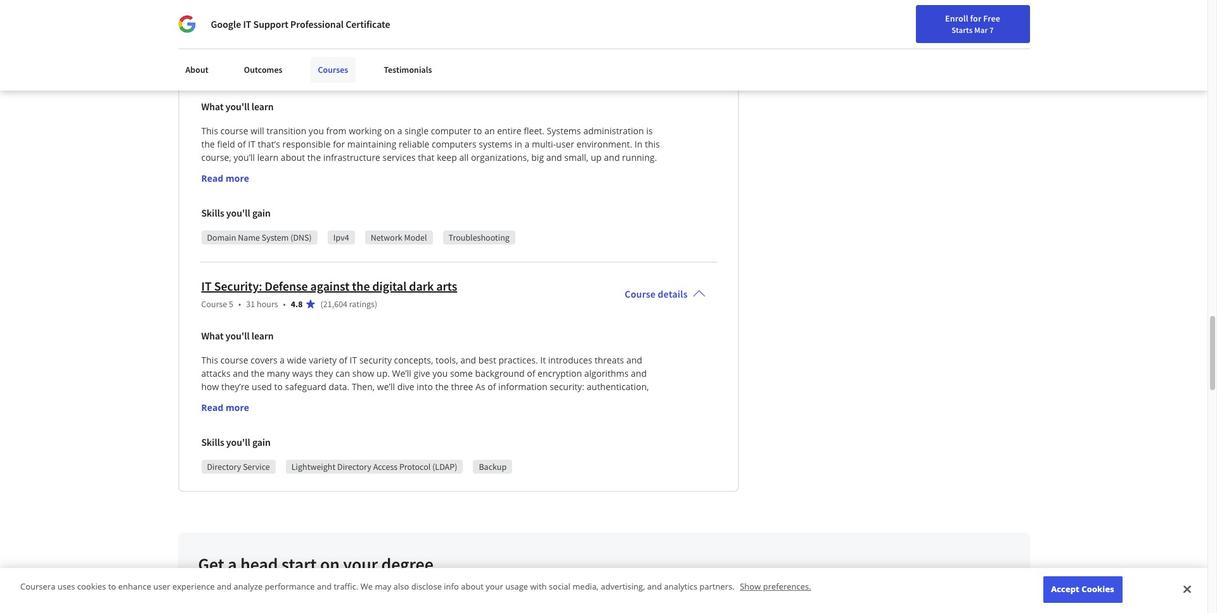 Task type: vqa. For each thing, say whether or not it's contained in the screenshot.
first hours from the top
yes



Task type: locate. For each thing, give the bounding box(es) containing it.
domain
[[207, 232, 236, 244]]

0 vertical spatial is
[[646, 125, 653, 137]]

1 vertical spatial is
[[332, 408, 338, 420]]

hours right the '25'
[[257, 69, 278, 81]]

you'll up information,
[[334, 165, 356, 177]]

course inside dropdown button
[[625, 288, 656, 301]]

2 read more button from the top
[[201, 401, 249, 415]]

1 horizontal spatial this
[[645, 138, 660, 150]]

authorization,
[[201, 394, 259, 406]]

it security: defense against the digital dark arts link
[[201, 278, 457, 294]]

1 more from the top
[[226, 173, 249, 185]]

we'll down course,
[[201, 165, 220, 177]]

into down layered,
[[613, 421, 629, 433]]

1 vertical spatial more
[[226, 402, 249, 414]]

it
[[243, 18, 251, 30], [349, 49, 359, 65], [248, 138, 255, 150], [261, 205, 268, 217], [201, 278, 212, 294], [350, 354, 357, 367]]

google image
[[178, 15, 196, 33]]

name
[[238, 232, 260, 244]]

( down it security: defense against the digital dark arts link
[[320, 299, 323, 310]]

ways
[[292, 368, 313, 380]]

2 read more from the top
[[201, 402, 249, 414]]

best
[[478, 354, 496, 367]]

culture
[[536, 421, 565, 433]]

that up everything
[[418, 152, 435, 164]]

1 horizontal spatial we'll
[[329, 394, 349, 406]]

media,
[[573, 582, 599, 593]]

0 vertical spatial skills you'll gain
[[201, 207, 271, 219]]

testimonials link
[[376, 57, 440, 83]]

0 vertical spatial degree
[[381, 554, 433, 576]]

administration
[[243, 49, 324, 65]]

1 vertical spatial this
[[201, 354, 218, 367]]

in
[[515, 138, 522, 150], [330, 205, 338, 217], [645, 588, 653, 600]]

2 what from the top
[[201, 330, 224, 342]]

ratings for ( 21,604 ratings )
[[349, 299, 375, 310]]

directory down the organization
[[207, 462, 241, 473]]

your inside privacy alert dialog
[[486, 582, 503, 593]]

how down understand
[[375, 178, 392, 190]]

course details
[[625, 288, 688, 301]]

what you'll learn up "will"
[[201, 100, 274, 113]]

learn
[[252, 100, 274, 113], [257, 152, 278, 164], [351, 178, 372, 190], [518, 192, 539, 204], [252, 330, 274, 342]]

(
[[320, 69, 323, 81], [320, 299, 323, 310]]

this right complete
[[284, 588, 299, 600]]

head
[[240, 554, 278, 576]]

your down in-
[[631, 421, 650, 433]]

1 vertical spatial read more
[[201, 402, 249, 414]]

also
[[332, 178, 349, 190], [351, 394, 368, 406], [393, 582, 409, 593]]

you'll left or
[[226, 436, 250, 449]]

dive right deep
[[246, 165, 263, 177]]

1 skills from the top
[[201, 207, 224, 219]]

we'll inside this course will transition you from working on a single computer to an entire fleet. systems administration is the field of it that's responsible for maintaining reliable computers systems in a multi-user environment. in this course, you'll learn about the infrastructure services that keep all organizations, big and small, up and running. we'll deep dive on cloud so that you'll understand everything from typical cloud infrastructure setups to how to manage cloud resources. you'll also learn how to manage and configure servers and how to use industry tools to manage computers, user information, and user productivity. finally, you'll learn how to recover your organization's it infrastructure in the event of a disaster.
[[201, 165, 220, 177]]

is inside this course will transition you from working on a single computer to an entire fleet. systems administration is the field of it that's responsible for maintaining reliable computers systems in a multi-user environment. in this course, you'll learn about the infrastructure services that keep all organizations, big and small, up and running. we'll deep dive on cloud so that you'll understand everything from typical cloud infrastructure setups to how to manage cloud resources. you'll also learn how to manage and configure servers and how to use industry tools to manage computers, user information, and user productivity. finally, you'll learn how to recover your organization's it infrastructure in the event of a disaster.
[[646, 125, 653, 137]]

0 vertical spatial skills
[[201, 207, 224, 219]]

0 vertical spatial encryption
[[538, 368, 582, 380]]

0 vertical spatial read
[[201, 173, 223, 185]]

learn down that's
[[257, 152, 278, 164]]

about down responsible
[[281, 152, 305, 164]]

2 horizontal spatial we'll
[[392, 368, 411, 380]]

1 vertical spatial about
[[461, 582, 484, 593]]

backup
[[479, 462, 507, 473]]

1 horizontal spatial is
[[646, 125, 653, 137]]

1 vertical spatial that
[[315, 165, 332, 177]]

system left (dns)
[[262, 232, 289, 244]]

1 what you'll learn from the top
[[201, 100, 274, 113]]

learn down servers
[[518, 192, 539, 204]]

multi- up big at the left top
[[532, 138, 556, 150]]

how left recover on the top of the page
[[541, 192, 559, 204]]

more
[[226, 173, 249, 185], [226, 402, 249, 414]]

user inside privacy alert dialog
[[153, 582, 170, 593]]

can inside this course covers a wide variety of it security concepts, tools, and best practices. it introduces threats and attacks and the many ways they can show up. we'll give you some background of encryption algorithms and how they're used to safeguard data. then, we'll dive into the three as of information security: authentication, authorization, and accounting. we'll also cover network security solutions, ranging from firewalls to wifi encryption options. the course is rounded out by putting all these elements together into a multi-layered, in- depth security architecture, followed by recommendations on how to integrate a culture of security into your organization or team.
[[335, 368, 350, 380]]

accounting.
[[279, 394, 327, 406]]

preferences.
[[763, 582, 811, 593]]

skills down depth
[[201, 436, 224, 449]]

skills you'll gain
[[201, 207, 271, 219], [201, 436, 271, 449]]

0 horizontal spatial directory
[[207, 462, 241, 473]]

user
[[556, 138, 574, 150], [297, 192, 315, 204], [389, 192, 408, 204], [153, 582, 170, 593]]

7
[[990, 25, 994, 35]]

1 horizontal spatial from
[[454, 165, 475, 177]]

0 vertical spatial this
[[201, 125, 218, 137]]

infrastructure up (dns)
[[271, 205, 328, 217]]

0 vertical spatial this
[[645, 138, 660, 150]]

1 vertical spatial read more button
[[201, 401, 249, 415]]

this up "field"
[[201, 125, 218, 137]]

0 horizontal spatial from
[[326, 125, 346, 137]]

deep
[[223, 165, 244, 177]]

2 horizontal spatial also
[[393, 582, 409, 593]]

1 vertical spatial by
[[355, 421, 365, 433]]

enhance
[[118, 582, 151, 593]]

the up course,
[[201, 138, 215, 150]]

1 horizontal spatial in
[[515, 138, 522, 150]]

2 gain from the top
[[252, 436, 271, 449]]

1 horizontal spatial multi-
[[580, 408, 604, 420]]

2 vertical spatial we'll
[[329, 394, 349, 406]]

read more button for it
[[201, 401, 249, 415]]

industry
[[599, 178, 633, 190]]

it down "will"
[[248, 138, 255, 150]]

1 what from the top
[[201, 100, 224, 113]]

this up attacks
[[201, 354, 218, 367]]

2 vertical spatial from
[[542, 394, 562, 406]]

your left usage
[[486, 582, 503, 593]]

in down entire
[[515, 138, 522, 150]]

0 horizontal spatial dive
[[246, 165, 263, 177]]

productivity.
[[410, 192, 461, 204]]

skills you'll gain up directory service
[[201, 436, 271, 449]]

1 vertical spatial skills you'll gain
[[201, 436, 271, 449]]

1 gain from the top
[[252, 207, 271, 219]]

skills you'll gain for security:
[[201, 436, 271, 449]]

you'll down servers
[[494, 192, 516, 204]]

also inside this course covers a wide variety of it security concepts, tools, and best practices. it introduces threats and attacks and the many ways they can show up. we'll give you some background of encryption algorithms and how they're used to safeguard data. then, we'll dive into the three as of information security: authentication, authorization, and accounting. we'll also cover network security solutions, ranging from firewalls to wifi encryption options. the course is rounded out by putting all these elements together into a multi-layered, in- depth security architecture, followed by recommendations on how to integrate a culture of security into your organization or team.
[[351, 394, 368, 406]]

1 vertical spatial all
[[439, 408, 448, 420]]

you
[[309, 125, 324, 137], [432, 368, 448, 380], [224, 588, 240, 600], [404, 588, 420, 600], [526, 588, 542, 600]]

0 vertical spatial dive
[[246, 165, 263, 177]]

introduces
[[548, 354, 592, 367]]

what for system
[[201, 100, 224, 113]]

1 vertical spatial what
[[201, 330, 224, 342]]

you right if
[[526, 588, 542, 600]]

what you'll learn for security:
[[201, 330, 274, 342]]

course for course 4
[[201, 69, 227, 81]]

skills for it
[[201, 436, 224, 449]]

cover
[[370, 394, 393, 406]]

everything
[[408, 165, 452, 177]]

these
[[451, 408, 473, 420]]

the up so
[[307, 152, 321, 164]]

complete
[[242, 588, 282, 600]]

small,
[[564, 152, 588, 164]]

computers,
[[248, 192, 295, 204]]

for right responsible
[[333, 138, 345, 150]]

from inside this course covers a wide variety of it security concepts, tools, and best practices. it introduces threats and attacks and the many ways they can show up. we'll give you some background of encryption algorithms and how they're used to safeguard data. then, we'll dive into the three as of information security: authentication, authorization, and accounting. we'll also cover network security solutions, ranging from firewalls to wifi encryption options. the course is rounded out by putting all these elements together into a multi-layered, in- depth security architecture, followed by recommendations on how to integrate a culture of security into your organization or team.
[[542, 394, 562, 406]]

0 vertical spatial that
[[418, 152, 435, 164]]

it down computers,
[[261, 205, 268, 217]]

1 horizontal spatial also
[[351, 394, 368, 406]]

this inside this course covers a wide variety of it security concepts, tools, and best practices. it introduces threats and attacks and the many ways they can show up. we'll give you some background of encryption algorithms and how they're used to safeguard data. then, we'll dive into the three as of information security: authentication, authorization, and accounting. we'll also cover network security solutions, ranging from firewalls to wifi encryption options. the course is rounded out by putting all these elements together into a multi-layered, in- depth security architecture, followed by recommendations on how to integrate a culture of security into your organization or team.
[[201, 354, 218, 367]]

course
[[220, 125, 248, 137], [220, 354, 248, 367], [301, 408, 329, 420]]

2 read from the top
[[201, 402, 223, 414]]

for up mar
[[970, 13, 981, 24]]

we'll
[[377, 381, 395, 393]]

1 vertical spatial we'll
[[392, 368, 411, 380]]

0 horizontal spatial can
[[335, 368, 350, 380]]

defense
[[265, 278, 308, 294]]

1 ratings from the top
[[349, 69, 375, 81]]

1 vertical spatial multi-
[[580, 408, 604, 420]]

1 vertical spatial hours
[[257, 299, 278, 310]]

what you'll learn
[[201, 100, 274, 113], [201, 330, 274, 342]]

1 horizontal spatial cloud
[[278, 165, 301, 177]]

they
[[315, 368, 333, 380]]

you'll down 4
[[225, 100, 250, 113]]

0 vertical spatial what
[[201, 100, 224, 113]]

2 vertical spatial also
[[393, 582, 409, 593]]

1 vertical spatial dive
[[397, 381, 414, 393]]

they're
[[221, 381, 249, 393]]

2 skills you'll gain from the top
[[201, 436, 271, 449]]

gain down computers,
[[252, 207, 271, 219]]

information,
[[318, 192, 369, 204]]

multi- inside this course will transition you from working on a single computer to an entire fleet. systems administration is the field of it that's responsible for maintaining reliable computers systems in a multi-user environment. in this course, you'll learn about the infrastructure services that keep all organizations, big and small, up and running. we'll deep dive on cloud so that you'll understand everything from typical cloud infrastructure setups to how to manage cloud resources. you'll also learn how to manage and configure servers and how to use industry tools to manage computers, user information, and user productivity. finally, you'll learn how to recover your organization's it infrastructure in the event of a disaster.
[[532, 138, 556, 150]]

2 ( from the top
[[320, 299, 323, 310]]

multi-
[[532, 138, 556, 150], [580, 408, 604, 420]]

and right big at the left top
[[546, 152, 562, 164]]

1 skills you'll gain from the top
[[201, 207, 271, 219]]

dive inside this course covers a wide variety of it security concepts, tools, and best practices. it introduces threats and attacks and the many ways they can show up. we'll give you some background of encryption algorithms and how they're used to safeguard data. then, we'll dive into the three as of information security: authentication, authorization, and accounting. we'll also cover network security solutions, ranging from firewalls to wifi encryption options. the course is rounded out by putting all these elements together into a multi-layered, in- depth security architecture, followed by recommendations on how to integrate a culture of security into your organization or team.
[[397, 381, 414, 393]]

2 this from the top
[[201, 354, 218, 367]]

0 vertical spatial about
[[281, 152, 305, 164]]

1 horizontal spatial that
[[418, 152, 435, 164]]

0 vertical spatial more
[[226, 173, 249, 185]]

your up we
[[343, 554, 378, 576]]

we
[[361, 582, 373, 593]]

all inside this course covers a wide variety of it security concepts, tools, and best practices. it introduces threats and attacks and the many ways they can show up. we'll give you some background of encryption algorithms and how they're used to safeguard data. then, we'll dive into the three as of information security: authentication, authorization, and accounting. we'll also cover network security solutions, ranging from firewalls to wifi encryption options. the course is rounded out by putting all these elements together into a multi-layered, in- depth security architecture, followed by recommendations on how to integrate a culture of security into your organization or team.
[[439, 408, 448, 420]]

1 this from the top
[[201, 125, 218, 137]]

1 horizontal spatial directory
[[337, 462, 371, 473]]

more down course,
[[226, 173, 249, 185]]

is up followed
[[332, 408, 338, 420]]

0 horizontal spatial also
[[332, 178, 349, 190]]

of
[[237, 138, 246, 150], [381, 205, 390, 217], [339, 354, 347, 367], [527, 368, 535, 380], [488, 381, 496, 393], [568, 421, 576, 433], [673, 588, 682, 600]]

security down layered,
[[578, 421, 611, 433]]

infrastructure down small,
[[531, 165, 588, 177]]

by right out
[[395, 408, 405, 420]]

skills for system
[[201, 207, 224, 219]]

course for security:
[[220, 354, 248, 367]]

0 vertical spatial we'll
[[201, 165, 220, 177]]

you down tools,
[[432, 368, 448, 380]]

this course will transition you from working on a single computer to an entire fleet. systems administration is the field of it that's responsible for maintaining reliable computers systems in a multi-user environment. in this course, you'll learn about the infrastructure services that keep all organizations, big and small, up and running. we'll deep dive on cloud so that you'll understand everything from typical cloud infrastructure setups to how to manage cloud resources. you'll also learn how to manage and configure servers and how to use industry tools to manage computers, user information, and user productivity. finally, you'll learn how to recover your organization's it infrastructure in the event of a disaster.
[[201, 125, 662, 217]]

all down computers
[[459, 152, 469, 164]]

course left details
[[625, 288, 656, 301]]

0 vertical spatial system
[[201, 49, 241, 65]]

security:
[[214, 278, 262, 294]]

system up 'course 4'
[[201, 49, 241, 65]]

read more up depth
[[201, 402, 249, 414]]

and left traffic.
[[317, 582, 332, 593]]

can up data. on the left bottom of page
[[335, 368, 350, 380]]

infrastructure down maintaining
[[323, 152, 380, 164]]

read more down course,
[[201, 173, 249, 185]]

0 horizontal spatial for
[[333, 138, 345, 150]]

can left earn
[[422, 588, 437, 600]]

system
[[201, 49, 241, 65], [262, 232, 289, 244]]

what you'll learn for administration
[[201, 100, 274, 113]]

team.
[[267, 434, 290, 446]]

1 horizontal spatial for
[[970, 13, 981, 24]]

1 read more from the top
[[201, 173, 249, 185]]

)
[[375, 299, 377, 310]]

you'll for covers
[[225, 330, 250, 342]]

1 vertical spatial course
[[220, 354, 248, 367]]

ratings
[[349, 69, 375, 81], [349, 299, 375, 310]]

accept
[[1051, 584, 1079, 595]]

1 read from the top
[[201, 173, 223, 185]]

coursera uses cookies to enhance user experience and analyze performance and traffic. we may also disclose info about your usage with social media, advertising, and analytics partners. show preferences.
[[20, 582, 811, 593]]

4
[[229, 69, 233, 81]]

hours
[[257, 69, 278, 81], [257, 299, 278, 310]]

ratings for ( 24,222 ratings
[[349, 69, 375, 81]]

then,
[[352, 381, 375, 393]]

also up information,
[[332, 178, 349, 190]]

user right enhance
[[153, 582, 170, 593]]

with
[[530, 582, 547, 593]]

1 vertical spatial read
[[201, 402, 223, 414]]

infrastructure
[[323, 152, 380, 164], [531, 165, 588, 177], [271, 205, 328, 217]]

0 vertical spatial for
[[970, 13, 981, 24]]

services
[[439, 49, 484, 65]]

1 vertical spatial professional
[[301, 588, 354, 600]]

0 horizontal spatial all
[[439, 408, 448, 420]]

encryption
[[538, 368, 582, 380], [201, 408, 246, 420]]

0 horizontal spatial that
[[315, 165, 332, 177]]

to down elements
[[479, 421, 487, 433]]

2 horizontal spatial from
[[542, 394, 562, 406]]

and up 24,222
[[326, 49, 347, 65]]

gain for administration
[[252, 207, 271, 219]]

of right culture at the bottom of page
[[568, 421, 576, 433]]

you'll
[[307, 178, 330, 190]]

dive inside this course will transition you from working on a single computer to an entire fleet. systems administration is the field of it that's responsible for maintaining reliable computers systems in a multi-user environment. in this course, you'll learn about the infrastructure services that keep all organizations, big and small, up and running. we'll deep dive on cloud so that you'll understand everything from typical cloud infrastructure setups to how to manage cloud resources. you'll also learn how to manage and configure servers and how to use industry tools to manage computers, user information, and user productivity. finally, you'll learn how to recover your organization's it infrastructure in the event of a disaster.
[[246, 165, 263, 177]]

21,604
[[323, 299, 347, 310]]

0 vertical spatial ratings
[[349, 69, 375, 81]]

2 vertical spatial into
[[613, 421, 629, 433]]

digital
[[372, 278, 407, 294]]

0 vertical spatial also
[[332, 178, 349, 190]]

from left working on the left
[[326, 125, 346, 137]]

this for system
[[201, 125, 218, 137]]

1 vertical spatial system
[[262, 232, 289, 244]]

show
[[352, 368, 374, 380]]

computers
[[432, 138, 476, 150]]

( for 24,222
[[320, 69, 323, 81]]

solutions,
[[466, 394, 506, 406]]

2 what you'll learn from the top
[[201, 330, 274, 342]]

2 vertical spatial in
[[645, 588, 653, 600]]

that
[[418, 152, 435, 164], [315, 165, 332, 177]]

analytics
[[664, 582, 697, 593]]

0 vertical spatial hours
[[257, 69, 278, 81]]

servers
[[501, 178, 531, 190]]

0 vertical spatial (
[[320, 69, 323, 81]]

( for 21,604
[[320, 299, 323, 310]]

tools
[[635, 178, 656, 190]]

cloud up resources.
[[278, 165, 301, 177]]

start
[[281, 554, 317, 576]]

ranging
[[508, 394, 540, 406]]

1 vertical spatial degree
[[770, 588, 799, 600]]

more for administration
[[226, 173, 249, 185]]

your
[[874, 40, 891, 51], [606, 192, 625, 204], [631, 421, 650, 433], [343, 554, 378, 576], [486, 582, 503, 593]]

professional
[[290, 18, 344, 30], [301, 588, 354, 600]]

and up authentication,
[[631, 368, 647, 380]]

more down they're
[[226, 402, 249, 414]]

course inside this course will transition you from working on a single computer to an entire fleet. systems administration is the field of it that's responsible for maintaining reliable computers systems in a multi-user environment. in this course, you'll learn about the infrastructure services that keep all organizations, big and small, up and running. we'll deep dive on cloud so that you'll understand everything from typical cloud infrastructure setups to how to manage cloud resources. you'll also learn how to manage and configure servers and how to use industry tools to manage computers, user information, and user productivity. finally, you'll learn how to recover your organization's it infrastructure in the event of a disaster.
[[220, 125, 248, 137]]

25 hours •
[[246, 69, 286, 81]]

some
[[450, 368, 473, 380]]

1 vertical spatial from
[[454, 165, 475, 177]]

0 horizontal spatial degree
[[381, 554, 433, 576]]

0 horizontal spatial this
[[284, 588, 299, 600]]

1 horizontal spatial dive
[[397, 381, 414, 393]]

and up options.
[[261, 394, 277, 406]]

1 horizontal spatial about
[[461, 582, 484, 593]]

None search field
[[181, 33, 485, 59]]

from for the
[[542, 394, 562, 406]]

it left security: at the left of the page
[[201, 278, 212, 294]]

1 vertical spatial can
[[422, 588, 437, 600]]

in down information,
[[330, 205, 338, 217]]

0 vertical spatial course
[[220, 125, 248, 137]]

on up traffic.
[[320, 554, 340, 576]]

(dns)
[[290, 232, 312, 244]]

professional up system administration and it infrastructure services
[[290, 18, 344, 30]]

maintaining
[[347, 138, 396, 150]]

1 horizontal spatial you'll
[[334, 165, 356, 177]]

1 ( from the top
[[320, 69, 323, 81]]

and left analyze
[[217, 582, 232, 593]]

1 hours from the top
[[257, 69, 278, 81]]

1 vertical spatial gain
[[252, 436, 271, 449]]

0 horizontal spatial multi-
[[532, 138, 556, 150]]

1 vertical spatial in
[[330, 205, 338, 217]]

0 horizontal spatial into
[[417, 381, 433, 393]]

0 horizontal spatial is
[[332, 408, 338, 420]]

1 read more button from the top
[[201, 172, 249, 185]]

by
[[395, 408, 405, 420], [355, 421, 365, 433]]

gain for security:
[[252, 436, 271, 449]]

2 more from the top
[[226, 402, 249, 414]]

also inside this course will transition you from working on a single computer to an entire fleet. systems administration is the field of it that's responsible for maintaining reliable computers systems in a multi-user environment. in this course, you'll learn about the infrastructure services that keep all organizations, big and small, up and running. we'll deep dive on cloud so that you'll understand everything from typical cloud infrastructure setups to how to manage cloud resources. you'll also learn how to manage and configure servers and how to use industry tools to manage computers, user information, and user productivity. finally, you'll learn how to recover your organization's it infrastructure in the event of a disaster.
[[332, 178, 349, 190]]

0 vertical spatial read more
[[201, 173, 249, 185]]

responsible
[[282, 138, 331, 150]]

1 vertical spatial skills
[[201, 436, 224, 449]]

skills you'll gain up name
[[201, 207, 271, 219]]

skills
[[201, 207, 224, 219], [201, 436, 224, 449]]

new
[[892, 40, 909, 51]]

multi- down firewalls
[[580, 408, 604, 420]]

degree up coursera uses cookies to enhance user experience and analyze performance and traffic. we may also disclose info about your usage with social media, advertising, and analytics partners. show preferences.
[[381, 554, 433, 576]]

2 ratings from the top
[[349, 299, 375, 310]]

gain up service in the left of the page
[[252, 436, 271, 449]]

24,222
[[323, 69, 347, 81]]

authentication,
[[587, 381, 649, 393]]

1 horizontal spatial all
[[459, 152, 469, 164]]

cloud down deep
[[237, 178, 260, 190]]

2 vertical spatial you'll
[[494, 192, 516, 204]]

dive up "network"
[[397, 381, 414, 393]]

this inside this course will transition you from working on a single computer to an entire fleet. systems administration is the field of it that's responsible for maintaining reliable computers systems in a multi-user environment. in this course, you'll learn about the infrastructure services that keep all organizations, big and small, up and running. we'll deep dive on cloud so that you'll understand everything from typical cloud infrastructure setups to how to manage cloud resources. you'll also learn how to manage and configure servers and how to use industry tools to manage computers, user information, and user productivity. finally, you'll learn how to recover your organization's it infrastructure in the event of a disaster.
[[201, 125, 218, 137]]

running.
[[622, 152, 657, 164]]

to inside privacy alert dialog
[[108, 582, 116, 593]]

2 skills from the top
[[201, 436, 224, 449]]

attacks
[[201, 368, 231, 380]]

1 horizontal spatial system
[[262, 232, 289, 244]]

for inside this course will transition you from working on a single computer to an entire fleet. systems administration is the field of it that's responsible for maintaining reliable computers systems in a multi-user environment. in this course, you'll learn about the infrastructure services that keep all organizations, big and small, up and running. we'll deep dive on cloud so that you'll understand everything from typical cloud infrastructure setups to how to manage cloud resources. you'll also learn how to manage and configure servers and how to use industry tools to manage computers, user information, and user productivity. finally, you'll learn how to recover your organization's it infrastructure in the event of a disaster.
[[333, 138, 345, 150]]

resources.
[[262, 178, 305, 190]]

1 vertical spatial ratings
[[349, 299, 375, 310]]



Task type: describe. For each thing, give the bounding box(es) containing it.
of right one
[[673, 588, 682, 600]]

working
[[349, 125, 382, 137]]

and right threats
[[626, 354, 642, 367]]

about inside this course will transition you from working on a single computer to an entire fleet. systems administration is the field of it that's responsible for maintaining reliable computers systems in a multi-user environment. in this course, you'll learn about the infrastructure services that keep all organizations, big and small, up and running. we'll deep dive on cloud so that you'll understand everything from typical cloud infrastructure setups to how to manage cloud resources. you'll also learn how to manage and configure servers and how to use industry tools to manage computers, user information, and user productivity. finally, you'll learn how to recover your organization's it infrastructure in the event of a disaster.
[[281, 152, 305, 164]]

how down 'running.'
[[631, 165, 649, 177]]

course for administration
[[220, 125, 248, 137]]

you'll for system
[[226, 207, 250, 219]]

cookies
[[1082, 584, 1114, 595]]

user up the "disaster." on the left
[[389, 192, 408, 204]]

field
[[217, 138, 235, 150]]

it up ( 24,222 ratings
[[349, 49, 359, 65]]

up
[[591, 152, 602, 164]]

1 horizontal spatial encryption
[[538, 368, 582, 380]]

how down attacks
[[201, 381, 219, 393]]

also inside privacy alert dialog
[[393, 582, 409, 593]]

• left 4.8 at the left of page
[[283, 299, 286, 310]]

(ldap)
[[432, 462, 457, 473]]

you right when
[[224, 588, 240, 600]]

the down information,
[[340, 205, 354, 217]]

and right enroll on the bottom of the page
[[647, 582, 662, 593]]

security up or
[[228, 421, 260, 433]]

a left the "disaster." on the left
[[392, 205, 397, 217]]

against
[[310, 278, 350, 294]]

the up used
[[251, 368, 265, 380]]

read more for it
[[201, 402, 249, 414]]

in-
[[639, 408, 650, 420]]

read more button for system
[[201, 172, 249, 185]]

get a head start on your degree
[[198, 554, 433, 576]]

accept cookies button
[[1043, 577, 1122, 603]]

architecture,
[[263, 421, 315, 433]]

1 horizontal spatial degree
[[770, 588, 799, 600]]

2 horizontal spatial cloud
[[506, 165, 529, 177]]

transition
[[267, 125, 306, 137]]

user down you'll
[[297, 192, 315, 204]]

mar
[[974, 25, 988, 35]]

0 vertical spatial infrastructure
[[323, 152, 380, 164]]

your inside this course covers a wide variety of it security concepts, tools, and best practices. it introduces threats and attacks and the many ways they can show up. we'll give you some background of encryption algorithms and how they're used to safeguard data. then, we'll dive into the three as of information security: authentication, authorization, and accounting. we'll also cover network security solutions, ranging from firewalls to wifi encryption options. the course is rounded out by putting all these elements together into a multi-layered, in- depth security architecture, followed by recommendations on how to integrate a culture of security into your organization or team.
[[631, 421, 650, 433]]

help center image
[[1175, 581, 1190, 596]]

troubleshooting
[[449, 232, 510, 244]]

big
[[531, 152, 544, 164]]

0 horizontal spatial you'll
[[234, 152, 255, 164]]

1 horizontal spatial by
[[395, 408, 405, 420]]

it inside this course covers a wide variety of it security concepts, tools, and best practices. it introduces threats and attacks and the many ways they can show up. we'll give you some background of encryption algorithms and how they're used to safeguard data. then, we'll dive into the three as of information security: authentication, authorization, and accounting. we'll also cover network security solutions, ranging from firewalls to wifi encryption options. the course is rounded out by putting all these elements together into a multi-layered, in- depth security architecture, followed by recommendations on how to integrate a culture of security into your organization or team.
[[350, 354, 357, 367]]

you'll for will
[[225, 100, 250, 113]]

for link
[[183, 0, 258, 25]]

and left enroll on the bottom of the page
[[600, 588, 617, 600]]

the up ( 21,604 ratings )
[[352, 278, 370, 294]]

keep
[[437, 152, 457, 164]]

read more for system
[[201, 173, 249, 185]]

certificate,
[[356, 588, 402, 600]]

2 horizontal spatial you'll
[[494, 192, 516, 204]]

accept cookies
[[1051, 584, 1114, 595]]

• for security:
[[238, 299, 241, 310]]

when you complete this professional certificate, you can earn college credit if you are admitted and enroll in one of the following online degree programs.¹
[[198, 588, 848, 600]]

arts
[[436, 278, 457, 294]]

algorithms
[[584, 368, 629, 380]]

on up maintaining
[[384, 125, 395, 137]]

all inside this course will transition you from working on a single computer to an entire fleet. systems administration is the field of it that's responsible for maintaining reliable computers systems in a multi-user environment. in this course, you'll learn about the infrastructure services that keep all organizations, big and small, up and running. we'll deep dive on cloud so that you'll understand everything from typical cloud infrastructure setups to how to manage cloud resources. you'll also learn how to manage and configure servers and how to use industry tools to manage computers, user information, and user productivity. finally, you'll learn how to recover your organization's it infrastructure in the event of a disaster.
[[459, 152, 469, 164]]

programs.¹
[[801, 588, 848, 600]]

administration
[[583, 125, 644, 137]]

a down firewalls
[[573, 408, 578, 420]]

get
[[198, 554, 224, 576]]

you right may
[[404, 588, 420, 600]]

manage down everything
[[405, 178, 439, 190]]

and up they're
[[233, 368, 249, 380]]

on inside this course covers a wide variety of it security concepts, tools, and best practices. it introduces threats and attacks and the many ways they can show up. we'll give you some background of encryption algorithms and how they're used to safeguard data. then, we'll dive into the three as of information security: authentication, authorization, and accounting. we'll also cover network security solutions, ranging from firewalls to wifi encryption options. the course is rounded out by putting all these elements together into a multi-layered, in- depth security architecture, followed by recommendations on how to integrate a culture of security into your organization or team.
[[445, 421, 456, 433]]

threats
[[595, 354, 624, 367]]

reliable
[[399, 138, 429, 150]]

this course covers a wide variety of it security concepts, tools, and best practices. it introduces threats and attacks and the many ways they can show up. we'll give you some background of encryption algorithms and how they're used to safeguard data. then, we'll dive into the three as of information security: authentication, authorization, and accounting. we'll also cover network security solutions, ranging from firewalls to wifi encryption options. the course is rounded out by putting all these elements together into a multi-layered, in- depth security architecture, followed by recommendations on how to integrate a culture of security into your organization or team.
[[201, 354, 653, 446]]

skills you'll gain for administration
[[201, 207, 271, 219]]

advertising,
[[601, 582, 645, 593]]

1 directory from the left
[[207, 462, 241, 473]]

wide
[[287, 354, 307, 367]]

and up event
[[371, 192, 387, 204]]

0 horizontal spatial cloud
[[237, 178, 260, 190]]

of right event
[[381, 205, 390, 217]]

0 horizontal spatial by
[[355, 421, 365, 433]]

4.8
[[291, 299, 303, 310]]

finally,
[[464, 192, 492, 204]]

to up industry
[[620, 165, 629, 177]]

directory service
[[207, 462, 270, 473]]

to left use
[[571, 178, 580, 190]]

or
[[255, 434, 264, 446]]

manage down deep
[[201, 178, 235, 190]]

show preferences. link
[[740, 582, 811, 593]]

your inside this course will transition you from working on a single computer to an entire fleet. systems administration is the field of it that's responsible for maintaining reliable computers systems in a multi-user environment. in this course, you'll learn about the infrastructure services that keep all organizations, big and small, up and running. we'll deep dive on cloud so that you'll understand everything from typical cloud infrastructure setups to how to manage cloud resources. you'll also learn how to manage and configure servers and how to use industry tools to manage computers, user information, and user productivity. finally, you'll learn how to recover your organization's it infrastructure in the event of a disaster.
[[606, 192, 625, 204]]

career
[[911, 40, 935, 51]]

2 directory from the left
[[337, 462, 371, 473]]

learn up "will"
[[252, 100, 274, 113]]

social
[[549, 582, 570, 593]]

admitted
[[559, 588, 598, 600]]

0 vertical spatial from
[[326, 125, 346, 137]]

an
[[484, 125, 495, 137]]

as
[[475, 381, 485, 393]]

2 horizontal spatial in
[[645, 588, 653, 600]]

you inside this course covers a wide variety of it security concepts, tools, and best practices. it introduces threats and attacks and the many ways they can show up. we'll give you some background of encryption algorithms and how they're used to safeguard data. then, we'll dive into the three as of information security: authentication, authorization, and accounting. we'll also cover network security solutions, ranging from firewalls to wifi encryption options. the course is rounded out by putting all these elements together into a multi-layered, in- depth security architecture, followed by recommendations on how to integrate a culture of security into your organization or team.
[[432, 368, 448, 380]]

0 horizontal spatial system
[[201, 49, 241, 65]]

course for course details
[[625, 288, 656, 301]]

0 vertical spatial in
[[515, 138, 522, 150]]

this inside this course will transition you from working on a single computer to an entire fleet. systems administration is the field of it that's responsible for maintaining reliable computers systems in a multi-user environment. in this course, you'll learn about the infrastructure services that keep all organizations, big and small, up and running. we'll deep dive on cloud so that you'll understand everything from typical cloud infrastructure setups to how to manage cloud resources. you'll also learn how to manage and configure servers and how to use industry tools to manage computers, user information, and user productivity. finally, you'll learn how to recover your organization's it infrastructure in the event of a disaster.
[[645, 138, 660, 150]]

for
[[188, 6, 201, 19]]

a down together
[[529, 421, 534, 433]]

0 horizontal spatial in
[[330, 205, 338, 217]]

many
[[267, 368, 290, 380]]

dark
[[409, 278, 434, 294]]

course left "5"
[[201, 299, 227, 310]]

2 vertical spatial infrastructure
[[271, 205, 328, 217]]

( 24,222 ratings
[[320, 69, 375, 81]]

1 vertical spatial infrastructure
[[531, 165, 588, 177]]

to down understand
[[395, 178, 403, 190]]

to left wifi
[[601, 394, 610, 406]]

the left partners.
[[684, 588, 698, 600]]

about inside privacy alert dialog
[[461, 582, 484, 593]]

it security: defense against the digital dark arts
[[201, 278, 457, 294]]

of right the as
[[488, 381, 496, 393]]

the left three
[[435, 381, 449, 393]]

and up some
[[460, 354, 476, 367]]

a up many
[[280, 354, 285, 367]]

lightweight
[[291, 462, 335, 473]]

are
[[544, 588, 557, 600]]

on up resources.
[[265, 165, 276, 177]]

model
[[404, 232, 427, 244]]

how down these
[[459, 421, 476, 433]]

entire
[[497, 125, 522, 137]]

multi- inside this course covers a wide variety of it security concepts, tools, and best practices. it introduces threats and attacks and the many ways they can show up. we'll give you some background of encryption algorithms and how they're used to safeguard data. then, we'll dive into the three as of information security: authentication, authorization, and accounting. we'll also cover network security solutions, ranging from firewalls to wifi encryption options. the course is rounded out by putting all these elements together into a multi-layered, in- depth security architecture, followed by recommendations on how to integrate a culture of security into your organization or team.
[[580, 408, 604, 420]]

the
[[284, 408, 299, 420]]

and down the environment.
[[604, 152, 620, 164]]

event
[[356, 205, 379, 217]]

read for it
[[201, 402, 223, 414]]

starts
[[952, 25, 973, 35]]

options.
[[248, 408, 282, 420]]

security up these
[[431, 394, 464, 406]]

practices.
[[499, 354, 538, 367]]

to left recover on the top of the page
[[561, 192, 570, 204]]

access
[[373, 462, 398, 473]]

of up the information
[[527, 368, 535, 380]]

is inside this course covers a wide variety of it security concepts, tools, and best practices. it introduces threats and attacks and the many ways they can show up. we'll give you some background of encryption algorithms and how they're used to safeguard data. then, we'll dive into the three as of information security: authentication, authorization, and accounting. we'll also cover network security solutions, ranging from firewalls to wifi encryption options. the course is rounded out by putting all these elements together into a multi-layered, in- depth security architecture, followed by recommendations on how to integrate a culture of security into your organization or team.
[[332, 408, 338, 420]]

manage up organization's
[[212, 192, 245, 204]]

together
[[516, 408, 552, 420]]

find your new career
[[856, 40, 935, 51]]

find
[[856, 40, 872, 51]]

it right google
[[243, 18, 251, 30]]

you inside this course will transition you from working on a single computer to an entire fleet. systems administration is the field of it that's responsible for maintaining reliable computers systems in a multi-user environment. in this course, you'll learn about the infrastructure services that keep all organizations, big and small, up and running. we'll deep dive on cloud so that you'll understand everything from typical cloud infrastructure setups to how to manage cloud resources. you'll also learn how to manage and configure servers and how to use industry tools to manage computers, user information, and user productivity. finally, you'll learn how to recover your organization's it infrastructure in the event of a disaster.
[[309, 125, 324, 137]]

read for system
[[201, 173, 223, 185]]

security up up. on the left bottom of page
[[359, 354, 392, 367]]

• for administration
[[283, 69, 286, 81]]

learn up information,
[[351, 178, 372, 190]]

system administration and it infrastructure services
[[201, 49, 484, 65]]

coursera
[[20, 582, 55, 593]]

to left an
[[474, 125, 482, 137]]

1 horizontal spatial can
[[422, 588, 437, 600]]

it
[[540, 354, 546, 367]]

course 5 • 31 hours •
[[201, 299, 286, 310]]

traffic.
[[334, 582, 358, 593]]

for inside enroll for free starts mar 7
[[970, 13, 981, 24]]

more for security:
[[226, 402, 249, 414]]

certificate
[[346, 18, 390, 30]]

organization
[[201, 434, 253, 446]]

domain name system (dns)
[[207, 232, 312, 244]]

to up "tools"
[[651, 165, 659, 177]]

course details button
[[615, 270, 716, 318]]

usage
[[505, 582, 528, 593]]

english
[[964, 40, 995, 52]]

of right "field"
[[237, 138, 246, 150]]

a left single
[[397, 125, 402, 137]]

if
[[519, 588, 524, 600]]

lightweight directory access protocol (ldap)
[[291, 462, 457, 473]]

how left use
[[551, 178, 569, 190]]

one
[[655, 588, 671, 600]]

services
[[383, 152, 416, 164]]

your right find
[[874, 40, 891, 51]]

1 vertical spatial this
[[284, 588, 299, 600]]

when
[[198, 588, 222, 600]]

learn up covers
[[252, 330, 274, 342]]

network model
[[371, 232, 427, 244]]

use
[[582, 178, 597, 190]]

a down the "fleet."
[[525, 138, 530, 150]]

1 horizontal spatial into
[[554, 408, 570, 420]]

organizations,
[[471, 152, 529, 164]]

2 vertical spatial course
[[301, 408, 329, 420]]

privacy alert dialog
[[0, 569, 1208, 614]]

to down many
[[274, 381, 283, 393]]

and right servers
[[533, 178, 549, 190]]

find your new career link
[[849, 38, 942, 54]]

of right variety at the left of the page
[[339, 354, 347, 367]]

enroll
[[945, 13, 968, 24]]

and up productivity.
[[441, 178, 457, 190]]

1 vertical spatial you'll
[[334, 165, 356, 177]]

2 hours from the top
[[257, 299, 278, 310]]

safeguard
[[285, 381, 326, 393]]

courses link
[[310, 57, 356, 83]]

1 vertical spatial encryption
[[201, 408, 246, 420]]

what for it
[[201, 330, 224, 342]]

will
[[251, 125, 264, 137]]

0 vertical spatial professional
[[290, 18, 344, 30]]

up.
[[377, 368, 390, 380]]

user down systems
[[556, 138, 574, 150]]

info
[[444, 582, 459, 593]]

from for infrastructure
[[454, 165, 475, 177]]

a right get
[[228, 554, 237, 576]]

covers
[[251, 354, 277, 367]]

to up organization's
[[201, 192, 210, 204]]

this for it
[[201, 354, 218, 367]]



